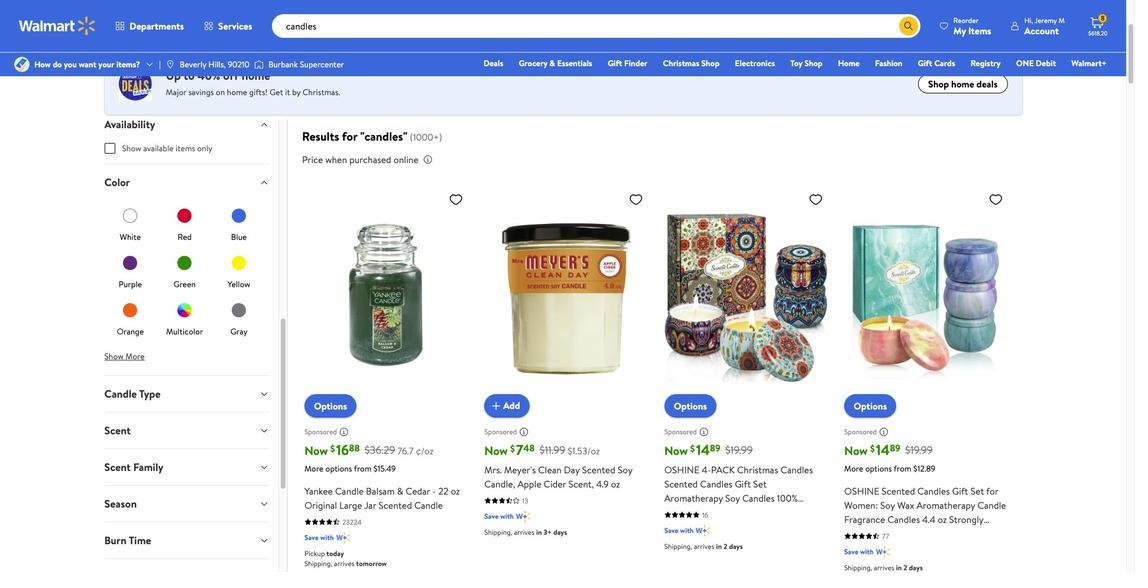 Task type: locate. For each thing, give the bounding box(es) containing it.
1 horizontal spatial stress
[[959, 528, 983, 541]]

1 horizontal spatial 89
[[891, 442, 901, 455]]

shipping, for 14
[[665, 542, 693, 552]]

yankee inside yankee candle
[[334, 0, 362, 10]]

2 $ from the left
[[511, 442, 515, 456]]

shop right 'toy'
[[805, 57, 823, 69]]

candles down $12.89
[[918, 485, 951, 498]]

walmart plus image
[[877, 546, 891, 558]]

sponsored for more options from $12.89
[[845, 427, 877, 437]]

mrs.
[[485, 464, 502, 477]]

 image
[[14, 57, 30, 72], [254, 59, 264, 70]]

availability tab
[[95, 107, 279, 143]]

89 for now $ 14 89 $19.99 more options from $12.89
[[891, 442, 901, 455]]

stress
[[665, 520, 689, 533], [959, 528, 983, 541]]

aromatherapy up oils
[[917, 499, 976, 512]]

0 horizontal spatial oshine
[[665, 464, 700, 477]]

aromatherapy
[[665, 492, 724, 505], [917, 499, 976, 512]]

options up 'women:'
[[866, 463, 893, 475]]

sponsored for oshine 4-pack christmas candles scented candles gift set aromatherapy soy candles 100% natural soy 4.4 oz strongly fragrance stress relief for mother's day,valentine's day,birthday,anniversary
[[665, 427, 697, 437]]

0 horizontal spatial  image
[[14, 57, 30, 72]]

0 horizontal spatial mother's
[[732, 520, 768, 533]]

0 horizontal spatial strongly
[[742, 506, 776, 519]]

scent inside dropdown button
[[104, 460, 131, 475]]

1 horizontal spatial mother's
[[845, 556, 881, 569]]

save up pickup
[[305, 533, 319, 543]]

relief
[[692, 520, 716, 533], [845, 542, 869, 555]]

0 vertical spatial oshine
[[665, 464, 700, 477]]

soy inside now $ 7 48 $11.99 $1.53/oz mrs. meyer's clean day scented soy candle, apple cider scent, 4.9 oz
[[618, 464, 633, 477]]

$19.99
[[726, 443, 753, 458], [906, 443, 933, 458]]

3 $ from the left
[[691, 442, 695, 456]]

2 horizontal spatial ad disclaimer and feedback image
[[880, 428, 889, 437]]

4.4 up oils
[[923, 513, 936, 526]]

hills,
[[209, 59, 226, 70]]

yankee inside yankee candle balsam & cedar - 22 oz original large jar scented candle
[[305, 485, 333, 498]]

2 horizontal spatial options
[[854, 400, 888, 413]]

scent left family
[[104, 460, 131, 475]]

oshine left 4- at the right of the page
[[665, 464, 700, 477]]

14 inside now $ 14 89 $19.99 more options from $12.89
[[877, 440, 891, 460]]

1 vertical spatial show
[[104, 351, 124, 363]]

for right oils
[[944, 528, 956, 541]]

2 horizontal spatial walmart plus image
[[697, 525, 711, 537]]

$ for now $ 7 48 $11.99 $1.53/oz mrs. meyer's clean day scented soy candle, apple cider scent, 4.9 oz
[[511, 442, 515, 456]]

 image left how
[[14, 57, 30, 72]]

add to favorites list, mrs. meyer's clean day scented soy candle, apple cider scent, 4.9 oz image
[[629, 192, 644, 207]]

for up 2
[[718, 520, 730, 533]]

oshine scented candles gift set for women: soy wax aromatherapy candle fragrance candles 4.4 oz strongly fragrance essential oils for stress relief halloween christmas birthday mother's day
[[845, 485, 1007, 569]]

options for 16
[[314, 400, 347, 413]]

& right homes
[[574, 6, 580, 19]]

1 horizontal spatial strongly
[[950, 513, 984, 526]]

add to favorites list, oshine scented candles gift set for women: soy wax aromatherapy candle fragrance candles 4.4 oz strongly fragrance essential oils for stress relief halloween christmas birthday mother's day image
[[989, 192, 1004, 207]]

$19.99 inside now $ 14 89 $19.99 oshine 4-pack christmas candles scented candles gift set aromatherapy soy candles 100% natural soy 4.4 oz strongly fragrance stress relief for mother's day,valentine's day,birthday,anniversary
[[726, 443, 753, 458]]

add to favorites list, oshine 4-pack christmas candles scented candles gift set aromatherapy soy candles 100% natural soy 4.4 oz strongly fragrance stress relief for mother's day,valentine's day,birthday,anniversary image
[[809, 192, 824, 207]]

candles inside christmas candles
[[262, 6, 292, 19]]

2 vertical spatial arrives
[[334, 559, 355, 569]]

strongly inside now $ 14 89 $19.99 oshine 4-pack christmas candles scented candles gift set aromatherapy soy candles 100% natural soy 4.4 oz strongly fragrance stress relief for mother's day,valentine's day,birthday,anniversary
[[742, 506, 776, 519]]

1 horizontal spatial shop
[[805, 57, 823, 69]]

1 vertical spatial in
[[717, 542, 722, 552]]

candles up burbank
[[262, 6, 292, 19]]

candle up the large
[[335, 485, 364, 498]]

show for show more
[[104, 351, 124, 363]]

stress down the natural
[[665, 520, 689, 533]]

1 horizontal spatial 4.4
[[923, 513, 936, 526]]

for
[[342, 128, 358, 144], [987, 485, 999, 498], [718, 520, 730, 533], [944, 528, 956, 541]]

shipping, down candle,
[[485, 528, 513, 538]]

options for 14
[[854, 400, 888, 413]]

1 from from the left
[[354, 463, 372, 475]]

3 options link from the left
[[845, 394, 897, 418]]

4 now from the left
[[845, 443, 868, 459]]

arrives left 2
[[695, 542, 715, 552]]

gift left cards
[[919, 57, 933, 69]]

options inside now $ 14 89 $19.99 more options from $12.89
[[866, 463, 893, 475]]

1 horizontal spatial day
[[883, 556, 899, 569]]

in left 3+
[[537, 528, 542, 538]]

 image
[[166, 60, 175, 69]]

1 horizontal spatial more
[[305, 463, 324, 475]]

candles up search icon in the right of the page
[[901, 6, 931, 19]]

0 vertical spatial scent
[[104, 424, 131, 438]]

1 horizontal spatial &
[[550, 57, 556, 69]]

burbank
[[269, 59, 298, 70]]

4 $ from the left
[[871, 442, 876, 456]]

1 candles from the left
[[262, 6, 292, 19]]

your
[[98, 59, 114, 70]]

4 sponsored from the left
[[845, 427, 877, 437]]

0 horizontal spatial options link
[[305, 394, 357, 418]]

0 vertical spatial &
[[574, 6, 580, 19]]

2 14 from the left
[[877, 440, 891, 460]]

scent inside dropdown button
[[104, 424, 131, 438]]

green button
[[174, 253, 196, 291]]

cedar
[[406, 485, 431, 498]]

89 for now $ 14 89 $19.99 oshine 4-pack christmas candles scented candles gift set aromatherapy soy candles 100% natural soy 4.4 oz strongly fragrance stress relief for mother's day,valentine's day,birthday,anniversary
[[710, 442, 721, 455]]

essential
[[888, 528, 924, 541]]

save with up pickup
[[305, 533, 334, 543]]

christmas right finder
[[663, 57, 700, 69]]

2 sponsored from the left
[[485, 427, 517, 437]]

$19.99 inside now $ 14 89 $19.99 more options from $12.89
[[906, 443, 933, 458]]

candle up birthday
[[978, 499, 1007, 512]]

candles for tealight
[[688, 6, 718, 19]]

2 ad disclaimer and feedback image from the left
[[700, 428, 709, 437]]

mother's up 'day,birthday,anniversary'
[[732, 520, 768, 533]]

1 horizontal spatial aromatherapy
[[917, 499, 976, 512]]

now inside now $ 16 88 $36.29 76.7 ¢/oz more options from $15.49
[[305, 443, 328, 459]]

flameless
[[825, 0, 865, 10]]

orange button
[[117, 300, 144, 338]]

1 vertical spatial yankee
[[305, 485, 333, 498]]

90210
[[228, 59, 250, 70]]

day inside oshine scented candles gift set for women: soy wax aromatherapy candle fragrance candles 4.4 oz strongly fragrance essential oils for stress relief halloween christmas birthday mother's day
[[883, 556, 899, 569]]

 image right 90210
[[254, 59, 264, 70]]

 image for burbank supercenter
[[254, 59, 264, 70]]

gift inside oshine scented candles gift set for women: soy wax aromatherapy candle fragrance candles 4.4 oz strongly fragrance essential oils for stress relief halloween christmas birthday mother's day
[[953, 485, 969, 498]]

"candles"
[[360, 128, 408, 144]]

better
[[548, 0, 574, 10]]

$
[[331, 442, 335, 456], [511, 442, 515, 456], [691, 442, 695, 456], [871, 442, 876, 456]]

1 vertical spatial days
[[730, 542, 743, 552]]

fragrance
[[778, 506, 819, 519], [845, 513, 886, 526], [845, 528, 886, 541]]

1 horizontal spatial options
[[866, 463, 893, 475]]

by
[[292, 86, 301, 98]]

aromatherapy up the natural
[[665, 492, 724, 505]]

1 vertical spatial day
[[883, 556, 899, 569]]

deals
[[977, 78, 998, 91]]

days right 3+
[[554, 528, 567, 538]]

2 horizontal spatial arrives
[[695, 542, 715, 552]]

1 $19.99 from the left
[[726, 443, 753, 458]]

0 horizontal spatial 4.4
[[715, 506, 728, 519]]

0 horizontal spatial 14
[[697, 440, 710, 460]]

Walmart Site-Wide search field
[[272, 14, 921, 38]]

ad disclaimer and feedback image up now $ 14 89 $19.99 more options from $12.89
[[880, 428, 889, 437]]

candles inside "tealight candles"
[[688, 6, 718, 19]]

76.7
[[398, 445, 414, 458]]

1 horizontal spatial walmart plus image
[[517, 511, 530, 523]]

1 sponsored from the left
[[305, 427, 337, 437]]

candles up the home
[[830, 6, 860, 19]]

1 vertical spatial shipping,
[[665, 542, 693, 552]]

1 horizontal spatial arrives
[[514, 528, 535, 538]]

oz inside now $ 14 89 $19.99 oshine 4-pack christmas candles scented candles gift set aromatherapy soy candles 100% natural soy 4.4 oz strongly fragrance stress relief for mother's day,valentine's day,birthday,anniversary
[[730, 506, 739, 519]]

0 horizontal spatial options
[[326, 463, 352, 475]]

scented up wax
[[882, 485, 916, 498]]

1 vertical spatial arrives
[[695, 542, 715, 552]]

0 horizontal spatial days
[[554, 528, 567, 538]]

soy
[[618, 464, 633, 477], [726, 492, 741, 505], [881, 499, 896, 512], [698, 506, 712, 519]]

0 horizontal spatial shop
[[702, 57, 720, 69]]

scent tab
[[95, 413, 279, 449]]

1 horizontal spatial options
[[674, 400, 708, 413]]

2 options link from the left
[[665, 394, 717, 418]]

4-
[[702, 464, 712, 477]]

save
[[485, 512, 499, 522], [665, 526, 679, 536], [305, 533, 319, 543], [845, 547, 859, 557]]

candles left 100% at the bottom right of the page
[[743, 492, 775, 505]]

major
[[166, 86, 187, 98]]

yankee for yankee candle
[[334, 0, 362, 10]]

Show available items only checkbox
[[104, 143, 115, 154]]

save with down the natural
[[665, 526, 694, 536]]

1 horizontal spatial  image
[[254, 59, 264, 70]]

green
[[174, 279, 196, 291]]

gift
[[608, 57, 623, 69], [919, 57, 933, 69], [735, 478, 752, 491], [953, 485, 969, 498]]

2 horizontal spatial &
[[574, 6, 580, 19]]

2 vertical spatial &
[[397, 485, 404, 498]]

2 vertical spatial shipping,
[[305, 559, 333, 569]]

oshine
[[665, 464, 700, 477], [845, 485, 880, 498]]

scented up 4.9
[[582, 464, 616, 477]]

ad disclaimer and feedback image up 48
[[520, 428, 529, 437]]

christmas shop
[[663, 57, 720, 69]]

options link for 16
[[305, 394, 357, 418]]

more
[[126, 351, 145, 363], [305, 463, 324, 475], [845, 463, 864, 475]]

walmart plus image up shipping, arrives in 2 days on the bottom right of the page
[[697, 525, 711, 537]]

2 candles from the left
[[688, 6, 718, 19]]

3 now from the left
[[665, 443, 688, 459]]

1 vertical spatial oshine
[[845, 485, 880, 498]]

0 horizontal spatial day
[[564, 464, 580, 477]]

items
[[969, 24, 992, 37]]

shipping, left tomorrow
[[305, 559, 333, 569]]

2 now from the left
[[485, 443, 508, 459]]

gift down pack
[[735, 478, 752, 491]]

1 horizontal spatial oshine
[[845, 485, 880, 498]]

0 horizontal spatial &
[[397, 485, 404, 498]]

fragrance inside now $ 14 89 $19.99 oshine 4-pack christmas candles scented candles gift set aromatherapy soy candles 100% natural soy 4.4 oz strongly fragrance stress relief for mother's day,valentine's day,birthday,anniversary
[[778, 506, 819, 519]]

16 down ad disclaimer and feedback icon
[[336, 440, 349, 460]]

save with
[[485, 512, 514, 522], [665, 526, 694, 536], [305, 533, 334, 543], [845, 547, 874, 557]]

finder
[[625, 57, 648, 69]]

christmas right pack
[[738, 464, 779, 477]]

pickup today shipping, arrives tomorrow
[[305, 549, 387, 569]]

electronics link
[[730, 57, 781, 70]]

christmas inside now $ 14 89 $19.99 oshine 4-pack christmas candles scented candles gift set aromatherapy soy candles 100% natural soy 4.4 oz strongly fragrance stress relief for mother's day,valentine's day,birthday,anniversary
[[738, 464, 779, 477]]

now inside now $ 14 89 $19.99 more options from $12.89
[[845, 443, 868, 459]]

14 inside now $ 14 89 $19.99 oshine 4-pack christmas candles scented candles gift set aromatherapy soy candles 100% natural soy 4.4 oz strongly fragrance stress relief for mother's day,valentine's day,birthday,anniversary
[[697, 440, 710, 460]]

& inside better homes & gardens
[[574, 6, 580, 19]]

in
[[537, 528, 542, 538], [717, 542, 722, 552]]

3 candles from the left
[[830, 6, 860, 19]]

scent down candle type
[[104, 424, 131, 438]]

2 89 from the left
[[891, 442, 901, 455]]

save with for walmart plus icon
[[845, 547, 874, 557]]

0 horizontal spatial more
[[126, 351, 145, 363]]

mother's down halloween
[[845, 556, 881, 569]]

oshine up 'women:'
[[845, 485, 880, 498]]

save left walmart plus icon
[[845, 547, 859, 557]]

oz right 4.9
[[611, 478, 621, 491]]

14 for now $ 14 89 $19.99 oshine 4-pack christmas candles scented candles gift set aromatherapy soy candles 100% natural soy 4.4 oz strongly fragrance stress relief for mother's day,valentine's day,birthday,anniversary
[[697, 440, 710, 460]]

add to favorites list, yankee candle balsam & cedar - 22 oz original large jar scented candle image
[[449, 192, 463, 207]]

now for now $ 14 89 $19.99 oshine 4-pack christmas candles scented candles gift set aromatherapy soy candles 100% natural soy 4.4 oz strongly fragrance stress relief for mother's day,valentine's day,birthday,anniversary
[[665, 443, 688, 459]]

scented down balsam
[[379, 499, 412, 512]]

color group
[[104, 201, 269, 343]]

purple button
[[119, 253, 142, 291]]

0 vertical spatial day
[[564, 464, 580, 477]]

oz right "22"
[[451, 485, 460, 498]]

1 options from the left
[[326, 463, 352, 475]]

large
[[340, 499, 362, 512]]

now inside now $ 14 89 $19.99 oshine 4-pack christmas candles scented candles gift set aromatherapy soy candles 100% natural soy 4.4 oz strongly fragrance stress relief for mother's day,valentine's day,birthday,anniversary
[[665, 443, 688, 459]]

& right grocery
[[550, 57, 556, 69]]

mother's inside oshine scented candles gift set for women: soy wax aromatherapy candle fragrance candles 4.4 oz strongly fragrance essential oils for stress relief halloween christmas birthday mother's day
[[845, 556, 881, 569]]

ad disclaimer and feedback image up 4- at the right of the page
[[700, 428, 709, 437]]

0 vertical spatial shipping,
[[485, 528, 513, 538]]

2 options from the left
[[866, 463, 893, 475]]

day up the scent,
[[564, 464, 580, 477]]

0 vertical spatial 16
[[336, 440, 349, 460]]

3 options from the left
[[854, 400, 888, 413]]

how do you want your items?
[[34, 59, 140, 70]]

red
[[178, 231, 192, 243]]

pickup
[[305, 549, 325, 559]]

$ inside now $ 7 48 $11.99 $1.53/oz mrs. meyer's clean day scented soy candle, apple cider scent, 4.9 oz
[[511, 442, 515, 456]]

days for 7
[[554, 528, 567, 538]]

$19.99 up $12.89
[[906, 443, 933, 458]]

shipping, for 7
[[485, 528, 513, 538]]

toy shop link
[[786, 57, 829, 70]]

availability button
[[95, 107, 279, 143]]

shop down gift cards
[[929, 78, 950, 91]]

2 horizontal spatial options link
[[845, 394, 897, 418]]

cider
[[544, 478, 567, 491]]

how
[[34, 59, 51, 70]]

$ inside now $ 14 89 $19.99 oshine 4-pack christmas candles scented candles gift set aromatherapy soy candles 100% natural soy 4.4 oz strongly fragrance stress relief for mother's day,valentine's day,birthday,anniversary
[[691, 442, 695, 456]]

oz
[[611, 478, 621, 491], [451, 485, 460, 498], [730, 506, 739, 519], [939, 513, 948, 526]]

1 vertical spatial &
[[550, 57, 556, 69]]

1 vertical spatial 16
[[703, 510, 709, 520]]

items
[[176, 143, 195, 154]]

arrives left 3+
[[514, 528, 535, 538]]

2
[[724, 542, 728, 552]]

0 vertical spatial mother's
[[732, 520, 768, 533]]

tealight candles link
[[672, 0, 734, 20]]

0 horizontal spatial 16
[[336, 440, 349, 460]]

up to 40% off home major savings on home gifts! get it by christmas.
[[166, 68, 340, 98]]

89 inside now $ 14 89 $19.99 more options from $12.89
[[891, 442, 901, 455]]

cards
[[935, 57, 956, 69]]

1 ad disclaimer and feedback image from the left
[[520, 428, 529, 437]]

14 for now $ 14 89 $19.99 more options from $12.89
[[877, 440, 891, 460]]

day down halloween
[[883, 556, 899, 569]]

candle inside oshine scented candles gift set for women: soy wax aromatherapy candle fragrance candles 4.4 oz strongly fragrance essential oils for stress relief halloween christmas birthday mother's day
[[978, 499, 1007, 512]]

aromatherapy inside oshine scented candles gift set for women: soy wax aromatherapy candle fragrance candles 4.4 oz strongly fragrance essential oils for stress relief halloween christmas birthday mother's day
[[917, 499, 976, 512]]

1 now from the left
[[305, 443, 328, 459]]

0 vertical spatial arrives
[[514, 528, 535, 538]]

candle type tab
[[95, 376, 279, 412]]

89 inside now $ 14 89 $19.99 oshine 4-pack christmas candles scented candles gift set aromatherapy soy candles 100% natural soy 4.4 oz strongly fragrance stress relief for mother's day,valentine's day,birthday,anniversary
[[710, 442, 721, 455]]

candles for christmas
[[262, 6, 292, 19]]

show down orange in the left of the page
[[104, 351, 124, 363]]

color
[[104, 175, 130, 190]]

season tab
[[95, 486, 279, 522]]

yankee candle balsam & cedar - 22 oz original large jar scented candle image
[[305, 188, 468, 409]]

1 horizontal spatial set
[[971, 485, 985, 498]]

0 horizontal spatial walmart plus image
[[336, 532, 350, 544]]

day,birthday,anniversary
[[665, 549, 768, 562]]

now $ 7 48 $11.99 $1.53/oz mrs. meyer's clean day scented soy candle, apple cider scent, 4.9 oz
[[485, 440, 633, 491]]

options down 88
[[326, 463, 352, 475]]

$1.53/oz
[[568, 445, 600, 458]]

relief left walmart plus icon
[[845, 542, 869, 555]]

oshine inside now $ 14 89 $19.99 oshine 4-pack christmas candles scented candles gift set aromatherapy soy candles 100% natural soy 4.4 oz strongly fragrance stress relief for mother's day,valentine's day,birthday,anniversary
[[665, 464, 700, 477]]

0 horizontal spatial yankee
[[305, 485, 333, 498]]

0 vertical spatial in
[[537, 528, 542, 538]]

set inside now $ 14 89 $19.99 oshine 4-pack christmas candles scented candles gift set aromatherapy soy candles 100% natural soy 4.4 oz strongly fragrance stress relief for mother's day,valentine's day,birthday,anniversary
[[754, 478, 767, 491]]

2 horizontal spatial shipping,
[[665, 542, 693, 552]]

0 horizontal spatial stress
[[665, 520, 689, 533]]

christmas inside oshine scented candles gift set for women: soy wax aromatherapy candle fragrance candles 4.4 oz strongly fragrance essential oils for stress relief halloween christmas birthday mother's day
[[916, 542, 957, 555]]

4 candles from the left
[[901, 6, 931, 19]]

1 horizontal spatial ad disclaimer and feedback image
[[700, 428, 709, 437]]

0 vertical spatial days
[[554, 528, 567, 538]]

beverly hills, 90210
[[180, 59, 250, 70]]

from left $12.89
[[894, 463, 912, 475]]

home right 'on'
[[227, 86, 247, 98]]

shipping, inside pickup today shipping, arrives tomorrow
[[305, 559, 333, 569]]

22
[[439, 485, 449, 498]]

m
[[1059, 15, 1066, 25]]

show inside button
[[104, 351, 124, 363]]

from left $15.49
[[354, 463, 372, 475]]

$11.99
[[540, 443, 566, 458]]

$19.99 up pack
[[726, 443, 753, 458]]

candle down -
[[415, 499, 443, 512]]

sponsored for more options from $15.49
[[305, 427, 337, 437]]

& inside yankee candle balsam & cedar - 22 oz original large jar scented candle
[[397, 485, 404, 498]]

1 horizontal spatial in
[[717, 542, 722, 552]]

1 vertical spatial scent
[[104, 460, 131, 475]]

 image for how do you want your items?
[[14, 57, 30, 72]]

0 horizontal spatial in
[[537, 528, 542, 538]]

0 horizontal spatial options
[[314, 400, 347, 413]]

stress up birthday
[[959, 528, 983, 541]]

in left 2
[[717, 542, 722, 552]]

scent for scent
[[104, 424, 131, 438]]

$ inside now $ 14 89 $19.99 more options from $12.89
[[871, 442, 876, 456]]

0 horizontal spatial relief
[[692, 520, 716, 533]]

1 horizontal spatial $19.99
[[906, 443, 933, 458]]

1 14 from the left
[[697, 440, 710, 460]]

1 horizontal spatial options link
[[665, 394, 717, 418]]

0 horizontal spatial arrives
[[334, 559, 355, 569]]

candles up christmas shop
[[688, 6, 718, 19]]

1 $ from the left
[[331, 442, 335, 456]]

save down candle,
[[485, 512, 499, 522]]

now inside now $ 7 48 $11.99 $1.53/oz mrs. meyer's clean day scented soy candle, apple cider scent, 4.9 oz
[[485, 443, 508, 459]]

2 scent from the top
[[104, 460, 131, 475]]

Search search field
[[272, 14, 921, 38]]

2 from from the left
[[894, 463, 912, 475]]

3 sponsored from the left
[[665, 427, 697, 437]]

stress inside now $ 14 89 $19.99 oshine 4-pack christmas candles scented candles gift set aromatherapy soy candles 100% natural soy 4.4 oz strongly fragrance stress relief for mother's day,valentine's day,birthday,anniversary
[[665, 520, 689, 533]]

0 horizontal spatial aromatherapy
[[665, 492, 724, 505]]

legal information image
[[424, 155, 433, 165]]

arrives left tomorrow
[[334, 559, 355, 569]]

stress inside oshine scented candles gift set for women: soy wax aromatherapy candle fragrance candles 4.4 oz strongly fragrance essential oils for stress relief halloween christmas birthday mother's day
[[959, 528, 983, 541]]

more up original
[[305, 463, 324, 475]]

2 horizontal spatial more
[[845, 463, 864, 475]]

now for now $ 14 89 $19.99 more options from $12.89
[[845, 443, 868, 459]]

days right 2
[[730, 542, 743, 552]]

$ inside now $ 16 88 $36.29 76.7 ¢/oz more options from $15.49
[[331, 442, 335, 456]]

more inside now $ 16 88 $36.29 76.7 ¢/oz more options from $15.49
[[305, 463, 324, 475]]

for up price when purchased online
[[342, 128, 358, 144]]

4.4 up 2
[[715, 506, 728, 519]]

home
[[839, 57, 860, 69]]

tab
[[95, 560, 279, 573]]

candles down pack
[[701, 478, 733, 491]]

home link
[[833, 57, 866, 70]]

gifts!
[[249, 86, 268, 98]]

apple
[[518, 478, 542, 491]]

christmas down oils
[[916, 542, 957, 555]]

0 horizontal spatial 89
[[710, 442, 721, 455]]

walmart plus image
[[517, 511, 530, 523], [697, 525, 711, 537], [336, 532, 350, 544]]

1 horizontal spatial relief
[[845, 542, 869, 555]]

0 vertical spatial show
[[122, 143, 141, 154]]

from inside now $ 14 89 $19.99 more options from $12.89
[[894, 463, 912, 475]]

reorder
[[954, 15, 979, 25]]

soy inside oshine scented candles gift set for women: soy wax aromatherapy candle fragrance candles 4.4 oz strongly fragrance essential oils for stress relief halloween christmas birthday mother's day
[[881, 499, 896, 512]]

walmart plus image up today
[[336, 532, 350, 544]]

walmart plus image down 13
[[517, 511, 530, 523]]

1 options from the left
[[314, 400, 347, 413]]

0 horizontal spatial from
[[354, 463, 372, 475]]

candles inside flameless candles
[[830, 6, 860, 19]]

more down orange in the left of the page
[[126, 351, 145, 363]]

fragrance down 'women:'
[[845, 513, 886, 526]]

2 $19.99 from the left
[[906, 443, 933, 458]]

1 horizontal spatial days
[[730, 542, 743, 552]]

1 vertical spatial relief
[[845, 542, 869, 555]]

online
[[394, 153, 419, 166]]

show available items only
[[122, 143, 213, 154]]

& left cedar
[[397, 485, 404, 498]]

oz up oils
[[939, 513, 948, 526]]

save with left walmart plus icon
[[845, 547, 874, 557]]

show right show available items only option
[[122, 143, 141, 154]]

89
[[710, 442, 721, 455], [891, 442, 901, 455]]

relief up day,valentine's
[[692, 520, 716, 533]]

1 options link from the left
[[305, 394, 357, 418]]

deals link
[[479, 57, 509, 70]]

search icon image
[[905, 21, 914, 31]]

fragrance down 100% at the bottom right of the page
[[778, 506, 819, 519]]

in for 7
[[537, 528, 542, 538]]

candles for votive
[[901, 6, 931, 19]]

0 vertical spatial relief
[[692, 520, 716, 533]]

0 vertical spatial yankee
[[334, 0, 362, 10]]

yankee
[[334, 0, 362, 10], [305, 485, 333, 498]]

results for "candles" (1000+)
[[302, 128, 442, 144]]

christmas candles link
[[246, 0, 308, 20]]

scented up the natural
[[665, 478, 698, 491]]

candle left type
[[104, 387, 137, 402]]

0 horizontal spatial $19.99
[[726, 443, 753, 458]]

christmas up services popup button
[[257, 0, 298, 10]]

1 horizontal spatial 14
[[877, 440, 891, 460]]

walmart plus image for 7
[[517, 511, 530, 523]]

$ for now $ 16 88 $36.29 76.7 ¢/oz more options from $15.49
[[331, 442, 335, 456]]

1 horizontal spatial yankee
[[334, 0, 362, 10]]

0 horizontal spatial set
[[754, 478, 767, 491]]

save with for walmart plus image associated with 14
[[665, 526, 694, 536]]

arrives inside pickup today shipping, arrives tomorrow
[[334, 559, 355, 569]]

walmart plus image for 14
[[697, 525, 711, 537]]

savings
[[189, 86, 214, 98]]

day,valentine's
[[665, 535, 726, 548]]

1 vertical spatial mother's
[[845, 556, 881, 569]]

1 89 from the left
[[710, 442, 721, 455]]

1 scent from the top
[[104, 424, 131, 438]]

more inside now $ 14 89 $19.99 more options from $12.89
[[845, 463, 864, 475]]

days
[[554, 528, 567, 538], [730, 542, 743, 552]]

1 horizontal spatial from
[[894, 463, 912, 475]]

0 horizontal spatial shipping,
[[305, 559, 333, 569]]

ad disclaimer and feedback image
[[520, 428, 529, 437], [700, 428, 709, 437], [880, 428, 889, 437]]

registry link
[[966, 57, 1007, 70]]

season button
[[95, 486, 279, 522]]

1 horizontal spatial shipping,
[[485, 528, 513, 538]]

89 up wax
[[891, 442, 901, 455]]

more up 'women:'
[[845, 463, 864, 475]]

0 horizontal spatial ad disclaimer and feedback image
[[520, 428, 529, 437]]

save with up 'shipping, arrives in 3+ days'
[[485, 512, 514, 522]]

shop for toy shop
[[805, 57, 823, 69]]



Task type: describe. For each thing, give the bounding box(es) containing it.
hi,
[[1025, 15, 1034, 25]]

purchased
[[350, 153, 392, 166]]

-
[[433, 485, 436, 498]]

options inside now $ 16 88 $36.29 76.7 ¢/oz more options from $15.49
[[326, 463, 352, 475]]

yankee for yankee candle balsam & cedar - 22 oz original large jar scented candle
[[305, 485, 333, 498]]

aromatherapy inside now $ 14 89 $19.99 oshine 4-pack christmas candles scented candles gift set aromatherapy soy candles 100% natural soy 4.4 oz strongly fragrance stress relief for mother's day,valentine's day,birthday,anniversary
[[665, 492, 724, 505]]

it
[[285, 86, 290, 98]]

type
[[139, 387, 161, 402]]

one debit link
[[1012, 57, 1062, 70]]

votive candles link
[[885, 0, 947, 20]]

relief inside now $ 14 89 $19.99 oshine 4-pack christmas candles scented candles gift set aromatherapy soy candles 100% natural soy 4.4 oz strongly fragrance stress relief for mother's day,valentine's day,birthday,anniversary
[[692, 520, 716, 533]]

strongly inside oshine scented candles gift set for women: soy wax aromatherapy candle fragrance candles 4.4 oz strongly fragrance essential oils for stress relief halloween christmas birthday mother's day
[[950, 513, 984, 526]]

sponsored for mrs. meyer's clean day scented soy candle, apple cider scent, 4.9 oz
[[485, 427, 517, 437]]

oz inside yankee candle balsam & cedar - 22 oz original large jar scented candle
[[451, 485, 460, 498]]

grocery
[[519, 57, 548, 69]]

arrives for 7
[[514, 528, 535, 538]]

yankee candle
[[334, 0, 363, 19]]

burn time tab
[[95, 523, 279, 559]]

to
[[184, 68, 195, 83]]

on
[[216, 86, 225, 98]]

save with for walmart plus image corresponding to 7
[[485, 512, 514, 522]]

7
[[517, 440, 524, 460]]

save down the natural
[[665, 526, 679, 536]]

from inside now $ 16 88 $36.29 76.7 ¢/oz more options from $15.49
[[354, 463, 372, 475]]

walmart+ link
[[1067, 57, 1113, 70]]

now $ 14 89 $19.99 oshine 4-pack christmas candles scented candles gift set aromatherapy soy candles 100% natural soy 4.4 oz strongly fragrance stress relief for mother's day,valentine's day,birthday,anniversary
[[665, 440, 819, 562]]

candle type button
[[95, 376, 279, 412]]

one
[[1017, 57, 1035, 69]]

4.9
[[597, 478, 609, 491]]

gift left finder
[[608, 57, 623, 69]]

ad disclaimer and feedback image
[[340, 428, 349, 437]]

gardens
[[544, 15, 578, 28]]

candles up 100% at the bottom right of the page
[[781, 464, 814, 477]]

homes
[[542, 6, 571, 19]]

votive candles
[[901, 0, 931, 19]]

scent family button
[[95, 450, 279, 486]]

8
[[1102, 13, 1106, 23]]

clean
[[539, 464, 562, 477]]

with left walmart plus icon
[[861, 547, 874, 557]]

show for show available items only
[[122, 143, 141, 154]]

4.4 inside now $ 14 89 $19.99 oshine 4-pack christmas candles scented candles gift set aromatherapy soy candles 100% natural soy 4.4 oz strongly fragrance stress relief for mother's day,valentine's day,birthday,anniversary
[[715, 506, 728, 519]]

off
[[223, 68, 239, 83]]

candles up essential
[[888, 513, 921, 526]]

services button
[[194, 12, 262, 40]]

season
[[104, 497, 137, 512]]

grocery & essentials link
[[514, 57, 598, 70]]

scent,
[[569, 478, 594, 491]]

departments button
[[105, 12, 194, 40]]

with up 'shipping, arrives in 3+ days'
[[501, 512, 514, 522]]

day inside now $ 7 48 $11.99 $1.53/oz mrs. meyer's clean day scented soy candle, apple cider scent, 4.9 oz
[[564, 464, 580, 477]]

scented inside now $ 14 89 $19.99 oshine 4-pack christmas candles scented candles gift set aromatherapy soy candles 100% natural soy 4.4 oz strongly fragrance stress relief for mother's day,valentine's day,birthday,anniversary
[[665, 478, 698, 491]]

deals image
[[119, 68, 152, 101]]

flameless candles link
[[814, 0, 876, 20]]

now for now $ 7 48 $11.99 $1.53/oz mrs. meyer's clean day scented soy candle, apple cider scent, 4.9 oz
[[485, 443, 508, 459]]

ad disclaimer and feedback image for 7
[[520, 428, 529, 437]]

88
[[349, 442, 360, 455]]

48
[[524, 442, 535, 455]]

candle,
[[485, 478, 516, 491]]

pack
[[712, 464, 735, 477]]

scent family tab
[[95, 450, 279, 486]]

shipping, arrives in 3+ days
[[485, 528, 567, 538]]

candle type
[[104, 387, 161, 402]]

white button
[[120, 205, 141, 243]]

better homes & gardens
[[542, 0, 580, 28]]

scented inside oshine scented candles gift set for women: soy wax aromatherapy candle fragrance candles 4.4 oz strongly fragrance essential oils for stress relief halloween christmas birthday mother's day
[[882, 485, 916, 498]]

fragrance up walmart plus icon
[[845, 528, 886, 541]]

oz inside oshine scented candles gift set for women: soy wax aromatherapy candle fragrance candles 4.4 oz strongly fragrance essential oils for stress relief halloween christmas birthday mother's day
[[939, 513, 948, 526]]

do
[[53, 59, 62, 70]]

mother's inside now $ 14 89 $19.99 oshine 4-pack christmas candles scented candles gift set aromatherapy soy candles 100% natural soy 4.4 oz strongly fragrance stress relief for mother's day,valentine's day,birthday,anniversary
[[732, 520, 768, 533]]

available
[[143, 143, 174, 154]]

up
[[166, 68, 181, 83]]

gray button
[[228, 300, 250, 338]]

relief inside oshine scented candles gift set for women: soy wax aromatherapy candle fragrance candles 4.4 oz strongly fragrance essential oils for stress relief halloween christmas birthday mother's day
[[845, 542, 869, 555]]

with down the natural
[[681, 526, 694, 536]]

original
[[305, 499, 337, 512]]

candles for flameless
[[830, 6, 860, 19]]

scent family
[[104, 460, 164, 475]]

time
[[129, 534, 151, 549]]

$ for now $ 14 89 $19.99 more options from $12.89
[[871, 442, 876, 456]]

save with for walmart plus image to the left
[[305, 533, 334, 543]]

1 horizontal spatial 16
[[703, 510, 709, 520]]

2 options from the left
[[674, 400, 708, 413]]

4.4 inside oshine scented candles gift set for women: soy wax aromatherapy candle fragrance candles 4.4 oz strongly fragrance essential oils for stress relief halloween christmas birthday mother's day
[[923, 513, 936, 526]]

reorder my items
[[954, 15, 992, 37]]

$ for now $ 14 89 $19.99 oshine 4-pack christmas candles scented candles gift set aromatherapy soy candles 100% natural soy 4.4 oz strongly fragrance stress relief for mother's day,valentine's day,birthday,anniversary
[[691, 442, 695, 456]]

gift cards link
[[913, 57, 961, 70]]

burbank supercenter
[[269, 59, 344, 70]]

scented inside yankee candle balsam & cedar - 22 oz original large jar scented candle
[[379, 499, 412, 512]]

color tab
[[95, 165, 279, 201]]

women:
[[845, 499, 879, 512]]

oz inside now $ 7 48 $11.99 $1.53/oz mrs. meyer's clean day scented soy candle, apple cider scent, 4.9 oz
[[611, 478, 621, 491]]

add button
[[485, 394, 530, 418]]

add to cart image
[[489, 399, 504, 413]]

christmas.
[[303, 86, 340, 98]]

oshine inside oshine scented candles gift set for women: soy wax aromatherapy candle fragrance candles 4.4 oz strongly fragrance essential oils for stress relief halloween christmas birthday mother's day
[[845, 485, 880, 498]]

birthday
[[960, 542, 994, 555]]

ad disclaimer and feedback image for 14
[[700, 428, 709, 437]]

home left deals
[[952, 78, 975, 91]]

now $ 14 89 $19.99 more options from $12.89
[[845, 440, 936, 475]]

$618.20
[[1089, 29, 1109, 37]]

2 horizontal spatial shop
[[929, 78, 950, 91]]

for up birthday
[[987, 485, 999, 498]]

christmas shop link
[[658, 57, 725, 70]]

options link for 14
[[845, 394, 897, 418]]

in for 14
[[717, 542, 722, 552]]

shipping, arrives in 2 days
[[665, 542, 743, 552]]

for inside now $ 14 89 $19.99 oshine 4-pack christmas candles scented candles gift set aromatherapy soy candles 100% natural soy 4.4 oz strongly fragrance stress relief for mother's day,valentine's day,birthday,anniversary
[[718, 520, 730, 533]]

candle inside dropdown button
[[104, 387, 137, 402]]

$19.99 for now $ 14 89 $19.99 oshine 4-pack christmas candles scented candles gift set aromatherapy soy candles 100% natural soy 4.4 oz strongly fragrance stress relief for mother's day,valentine's day,birthday,anniversary
[[726, 443, 753, 458]]

now for now $ 16 88 $36.29 76.7 ¢/oz more options from $15.49
[[305, 443, 328, 459]]

oshine scented candles gift set for women: soy wax aromatherapy candle fragrance candles 4.4 oz strongly fragrance essential oils for stress relief halloween christmas birthday mother's day image
[[845, 188, 1008, 409]]

3+
[[544, 528, 552, 538]]

with up today
[[321, 533, 334, 543]]

tealight
[[687, 0, 719, 10]]

walmart image
[[19, 17, 96, 35]]

oshine 4-pack christmas candles scented candles gift set aromatherapy soy candles 100% natural soy 4.4 oz strongly fragrance stress relief for mother's day,valentine's day,birthday,anniversary image
[[665, 188, 828, 409]]

home up the gifts!
[[242, 68, 271, 83]]

halloween
[[871, 542, 914, 555]]

show more
[[104, 351, 145, 363]]

16 inside now $ 16 88 $36.29 76.7 ¢/oz more options from $15.49
[[336, 440, 349, 460]]

3 ad disclaimer and feedback image from the left
[[880, 428, 889, 437]]

items?
[[116, 59, 140, 70]]

burn time
[[104, 534, 151, 549]]

scent for scent family
[[104, 460, 131, 475]]

tomorrow
[[357, 559, 387, 569]]

candle up supercenter
[[334, 6, 363, 19]]

$19.99 for now $ 14 89 $19.99 more options from $12.89
[[906, 443, 933, 458]]

electronics
[[735, 57, 776, 69]]

arrives for 14
[[695, 542, 715, 552]]

when
[[326, 153, 347, 166]]

scented inside now $ 7 48 $11.99 $1.53/oz mrs. meyer's clean day scented soy candle, apple cider scent, 4.9 oz
[[582, 464, 616, 477]]

jar
[[364, 499, 377, 512]]

gift inside now $ 14 89 $19.99 oshine 4-pack christmas candles scented candles gift set aromatherapy soy candles 100% natural soy 4.4 oz strongly fragrance stress relief for mother's day,valentine's day,birthday,anniversary
[[735, 478, 752, 491]]

beverly
[[180, 59, 207, 70]]

today
[[327, 549, 344, 559]]

set inside oshine scented candles gift set for women: soy wax aromatherapy candle fragrance candles 4.4 oz strongly fragrance essential oils for stress relief halloween christmas birthday mother's day
[[971, 485, 985, 498]]

add
[[504, 400, 521, 413]]

hi, jeremy m account
[[1025, 15, 1066, 37]]

burn
[[104, 534, 127, 549]]

price
[[302, 153, 323, 166]]

tealight candles
[[687, 0, 719, 19]]

votive
[[903, 0, 929, 10]]

yankee candle link
[[317, 0, 379, 20]]

now $ 16 88 $36.29 76.7 ¢/oz more options from $15.49
[[305, 440, 434, 475]]

days for 14
[[730, 542, 743, 552]]

mrs. meyer's clean day scented soy candle, apple cider scent, 4.9 oz image
[[485, 188, 648, 409]]

more inside show more button
[[126, 351, 145, 363]]

shop for christmas shop
[[702, 57, 720, 69]]

23224
[[342, 518, 362, 528]]



Task type: vqa. For each thing, say whether or not it's contained in the screenshot.
Show
yes



